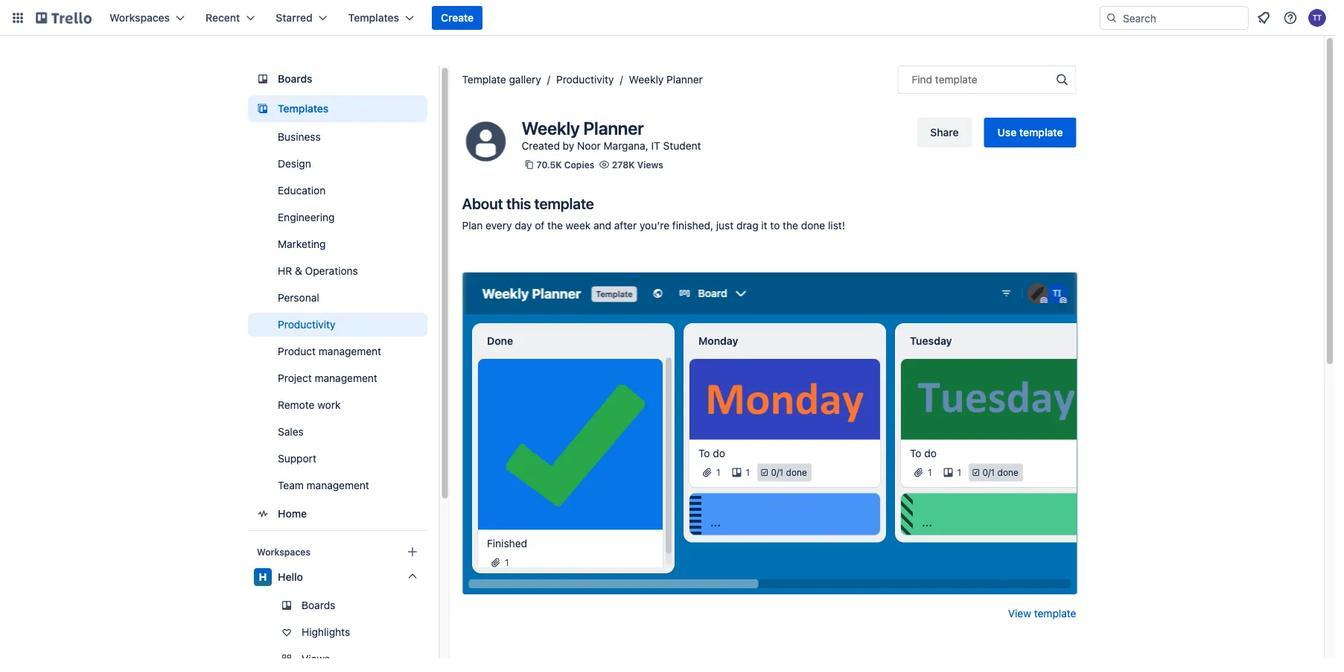 Task type: locate. For each thing, give the bounding box(es) containing it.
template for view template
[[1035, 608, 1077, 620]]

weekly up the created
[[522, 118, 580, 139]]

planner down primary element on the top of the page
[[667, 73, 703, 86]]

template right use
[[1020, 126, 1064, 139]]

Search field
[[1118, 7, 1249, 29]]

1 vertical spatial boards
[[301, 599, 335, 612]]

planner
[[667, 73, 703, 86], [584, 118, 644, 139]]

1 vertical spatial management
[[314, 372, 377, 384]]

project management
[[278, 372, 377, 384]]

created
[[522, 140, 560, 152]]

view template link
[[1009, 606, 1077, 621]]

productivity link
[[557, 73, 614, 86], [248, 313, 427, 337]]

&
[[295, 265, 302, 277]]

education link
[[248, 179, 427, 203]]

1 horizontal spatial templates
[[348, 12, 399, 24]]

the right to
[[783, 219, 799, 232]]

1 horizontal spatial productivity link
[[557, 73, 614, 86]]

view template
[[1009, 608, 1077, 620]]

starred button
[[267, 6, 337, 30]]

template right find
[[936, 73, 978, 86]]

drag
[[737, 219, 759, 232]]

0 vertical spatial weekly
[[629, 73, 664, 86]]

board image
[[254, 70, 272, 88]]

productivity right gallery
[[557, 73, 614, 86]]

1 vertical spatial productivity link
[[248, 313, 427, 337]]

productivity
[[557, 73, 614, 86], [278, 318, 335, 331]]

plan
[[462, 219, 483, 232]]

template inside button
[[1020, 126, 1064, 139]]

management inside project management link
[[314, 372, 377, 384]]

1 horizontal spatial productivity
[[557, 73, 614, 86]]

0 horizontal spatial productivity link
[[248, 313, 427, 337]]

templates up business
[[278, 102, 328, 115]]

productivity link right gallery
[[557, 73, 614, 86]]

create button
[[432, 6, 483, 30]]

product management
[[278, 345, 381, 358]]

done
[[801, 219, 826, 232]]

hr
[[278, 265, 292, 277]]

0 horizontal spatial productivity
[[278, 318, 335, 331]]

gallery
[[509, 73, 542, 86]]

0 vertical spatial templates
[[348, 12, 399, 24]]

share button
[[917, 118, 973, 148]]

2 vertical spatial management
[[306, 479, 369, 492]]

noor
[[577, 140, 601, 152]]

highlights link
[[248, 621, 427, 644]]

2 boards link from the top
[[248, 594, 427, 618]]

0 vertical spatial productivity
[[557, 73, 614, 86]]

team management
[[278, 479, 369, 492]]

0 vertical spatial boards link
[[248, 66, 427, 92]]

use
[[998, 126, 1017, 139]]

management inside "product management" link
[[318, 345, 381, 358]]

0 horizontal spatial workspaces
[[110, 12, 170, 24]]

week
[[566, 219, 591, 232]]

1 horizontal spatial workspaces
[[257, 547, 310, 557]]

planner up margana,
[[584, 118, 644, 139]]

weekly for weekly planner created by noor margana, it student
[[522, 118, 580, 139]]

margana,
[[604, 140, 649, 152]]

home image
[[254, 505, 272, 523]]

boards link up templates link
[[248, 66, 427, 92]]

find
[[912, 73, 933, 86]]

weekly planner
[[629, 73, 703, 86]]

h
[[259, 571, 267, 583]]

open information menu image
[[1284, 10, 1299, 25]]

productivity link up "product management" link
[[248, 313, 427, 337]]

1 vertical spatial planner
[[584, 118, 644, 139]]

create
[[441, 12, 474, 24]]

remote work link
[[248, 393, 427, 417]]

by
[[563, 140, 575, 152]]

1 horizontal spatial the
[[783, 219, 799, 232]]

boards link
[[248, 66, 427, 92], [248, 594, 427, 618]]

0 horizontal spatial weekly
[[522, 118, 580, 139]]

sales
[[278, 426, 303, 438]]

back to home image
[[36, 6, 92, 30]]

workspaces button
[[101, 6, 194, 30]]

management up project management link
[[318, 345, 381, 358]]

278k
[[612, 159, 635, 170]]

search image
[[1106, 12, 1118, 24]]

template gallery
[[462, 73, 542, 86]]

hr & operations link
[[248, 259, 427, 283]]

support link
[[248, 447, 427, 471]]

weekly
[[629, 73, 664, 86], [522, 118, 580, 139]]

1 horizontal spatial planner
[[667, 73, 703, 86]]

and
[[594, 219, 612, 232]]

support
[[278, 453, 316, 465]]

operations
[[305, 265, 358, 277]]

planner inside weekly planner created by noor margana, it student
[[584, 118, 644, 139]]

1 vertical spatial workspaces
[[257, 547, 310, 557]]

0 horizontal spatial the
[[548, 219, 563, 232]]

weekly planner link
[[629, 73, 703, 86]]

home
[[278, 508, 307, 520]]

management for project management
[[314, 372, 377, 384]]

student
[[664, 140, 702, 152]]

personal link
[[248, 286, 427, 310]]

template for find template
[[936, 73, 978, 86]]

templates right "starred" popup button on the top of the page
[[348, 12, 399, 24]]

template board image
[[254, 100, 272, 118]]

view
[[1009, 608, 1032, 620]]

product management link
[[248, 340, 427, 364]]

1 horizontal spatial weekly
[[629, 73, 664, 86]]

template
[[936, 73, 978, 86], [1020, 126, 1064, 139], [535, 194, 594, 212], [1035, 608, 1077, 620]]

template right the view
[[1035, 608, 1077, 620]]

0 vertical spatial planner
[[667, 73, 703, 86]]

weekly planner created by noor margana, it student
[[522, 118, 702, 152]]

0 vertical spatial management
[[318, 345, 381, 358]]

management down "product management" link
[[314, 372, 377, 384]]

1 vertical spatial templates
[[278, 102, 328, 115]]

the
[[548, 219, 563, 232], [783, 219, 799, 232]]

70.5k
[[537, 159, 562, 170]]

finished,
[[673, 219, 714, 232]]

boards link up "highlights" link
[[248, 594, 427, 618]]

template up week
[[535, 194, 594, 212]]

weekly down primary element on the top of the page
[[629, 73, 664, 86]]

1 vertical spatial boards link
[[248, 594, 427, 618]]

design
[[278, 158, 311, 170]]

management inside team management link
[[306, 479, 369, 492]]

home link
[[248, 501, 427, 527]]

template inside field
[[936, 73, 978, 86]]

weekly inside weekly planner created by noor margana, it student
[[522, 118, 580, 139]]

team
[[278, 479, 303, 492]]

the right of at the left top
[[548, 219, 563, 232]]

0 vertical spatial workspaces
[[110, 12, 170, 24]]

list!
[[828, 219, 846, 232]]

0 horizontal spatial planner
[[584, 118, 644, 139]]

1 boards link from the top
[[248, 66, 427, 92]]

boards up highlights on the bottom of the page
[[301, 599, 335, 612]]

1 vertical spatial weekly
[[522, 118, 580, 139]]

it
[[762, 219, 768, 232]]

productivity down personal
[[278, 318, 335, 331]]

design link
[[248, 152, 427, 176]]

views
[[638, 159, 664, 170]]

management down support link
[[306, 479, 369, 492]]

278k views
[[612, 159, 664, 170]]

weekly for weekly planner
[[629, 73, 664, 86]]

0 vertical spatial boards
[[278, 73, 312, 85]]

templates
[[348, 12, 399, 24], [278, 102, 328, 115]]

boards right board "icon" at the left top of page
[[278, 73, 312, 85]]

remote
[[278, 399, 314, 411]]

template for use template
[[1020, 126, 1064, 139]]



Task type: describe. For each thing, give the bounding box(es) containing it.
of
[[535, 219, 545, 232]]

workspaces inside 'popup button'
[[110, 12, 170, 24]]

hr & operations
[[278, 265, 358, 277]]

work
[[317, 399, 340, 411]]

templates button
[[340, 6, 423, 30]]

share
[[931, 126, 959, 139]]

create a workspace image
[[403, 543, 421, 561]]

1 vertical spatial productivity
[[278, 318, 335, 331]]

business link
[[248, 125, 427, 149]]

use template button
[[985, 118, 1077, 148]]

hello
[[278, 571, 303, 583]]

team management link
[[248, 474, 427, 498]]

it
[[652, 140, 661, 152]]

engineering
[[278, 211, 335, 224]]

about this template plan every day of the week and after you're finished, just drag it to the done list!
[[462, 194, 846, 232]]

after
[[615, 219, 637, 232]]

2 the from the left
[[783, 219, 799, 232]]

every
[[486, 219, 512, 232]]

marketing link
[[248, 232, 427, 256]]

remote work
[[278, 399, 340, 411]]

engineering link
[[248, 206, 427, 229]]

about
[[462, 194, 503, 212]]

1 the from the left
[[548, 219, 563, 232]]

you're
[[640, 219, 670, 232]]

use template
[[998, 126, 1064, 139]]

highlights
[[301, 626, 350, 638]]

template inside the about this template plan every day of the week and after you're finished, just drag it to the done list!
[[535, 194, 594, 212]]

to
[[771, 219, 780, 232]]

70.5k copies
[[537, 159, 595, 170]]

recent button
[[197, 6, 264, 30]]

this
[[507, 194, 531, 212]]

personal
[[278, 292, 319, 304]]

primary element
[[0, 0, 1336, 36]]

planner for weekly planner created by noor margana, it student
[[584, 118, 644, 139]]

templates link
[[248, 95, 427, 122]]

copies
[[564, 159, 595, 170]]

0 horizontal spatial templates
[[278, 102, 328, 115]]

recent
[[206, 12, 240, 24]]

template gallery link
[[462, 73, 542, 86]]

noor margana, it student image
[[462, 118, 510, 165]]

management for team management
[[306, 479, 369, 492]]

template
[[462, 73, 506, 86]]

boards for 1st boards link from the bottom
[[301, 599, 335, 612]]

forward image
[[424, 650, 442, 659]]

find template
[[912, 73, 978, 86]]

sales link
[[248, 420, 427, 444]]

Find template field
[[898, 66, 1077, 94]]

project management link
[[248, 367, 427, 390]]

education
[[278, 184, 325, 197]]

planner for weekly planner
[[667, 73, 703, 86]]

management for product management
[[318, 345, 381, 358]]

just
[[717, 219, 734, 232]]

0 vertical spatial productivity link
[[557, 73, 614, 86]]

starred
[[276, 12, 313, 24]]

terry turtle (terryturtle) image
[[1309, 9, 1327, 27]]

product
[[278, 345, 316, 358]]

day
[[515, 219, 532, 232]]

templates inside 'popup button'
[[348, 12, 399, 24]]

business
[[278, 131, 320, 143]]

0 notifications image
[[1255, 9, 1273, 27]]

boards for 2nd boards link from the bottom of the page
[[278, 73, 312, 85]]

marketing
[[278, 238, 326, 250]]

project
[[278, 372, 312, 384]]



Task type: vqa. For each thing, say whether or not it's contained in the screenshot.
Templates link
yes



